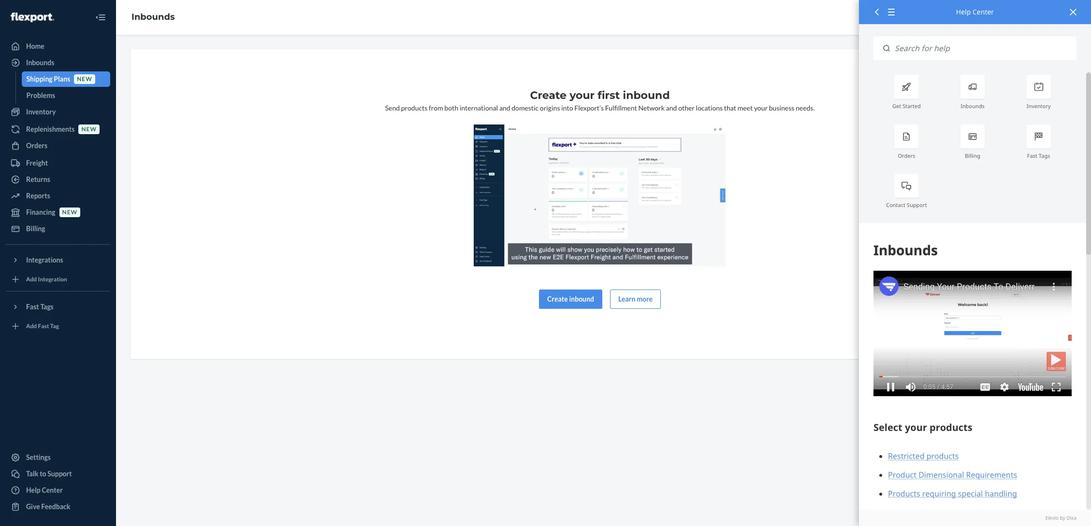 Task type: locate. For each thing, give the bounding box(es) containing it.
video element
[[474, 125, 726, 267]]

create for inbound
[[547, 295, 568, 303]]

create inside create your first inbound send products from both international and domestic origins into flexport's fulfillment network and other locations that meet your business needs.
[[530, 89, 567, 102]]

tags
[[1039, 152, 1050, 159], [40, 303, 54, 311]]

add integration
[[26, 276, 67, 283]]

0 horizontal spatial orders
[[26, 142, 47, 150]]

1 vertical spatial tags
[[40, 303, 54, 311]]

contact
[[886, 202, 905, 209]]

new down reports link
[[62, 209, 77, 216]]

0 vertical spatial inbounds
[[131, 12, 175, 22]]

support
[[907, 202, 927, 209], [47, 470, 72, 479]]

returns link
[[6, 172, 110, 188]]

new for replenishments
[[81, 126, 97, 133]]

1 vertical spatial fast
[[26, 303, 39, 311]]

0 vertical spatial new
[[77, 76, 92, 83]]

0 vertical spatial help
[[956, 7, 971, 16]]

create inbound
[[547, 295, 594, 303]]

0 horizontal spatial your
[[570, 89, 595, 102]]

1 vertical spatial center
[[42, 487, 63, 495]]

0 vertical spatial tags
[[1039, 152, 1050, 159]]

1 horizontal spatial your
[[754, 104, 768, 112]]

close navigation image
[[95, 12, 106, 23]]

1 vertical spatial help
[[26, 487, 40, 495]]

1 vertical spatial help center
[[26, 487, 63, 495]]

1 horizontal spatial and
[[666, 104, 677, 112]]

fast inside dropdown button
[[26, 303, 39, 311]]

help up search search field
[[956, 7, 971, 16]]

inbound
[[623, 89, 670, 102], [569, 295, 594, 303]]

0 horizontal spatial inbound
[[569, 295, 594, 303]]

1 vertical spatial new
[[81, 126, 97, 133]]

help
[[956, 7, 971, 16], [26, 487, 40, 495]]

1 and from the left
[[499, 104, 510, 112]]

your up flexport's
[[570, 89, 595, 102]]

home
[[26, 42, 44, 50]]

center up search search field
[[973, 7, 994, 16]]

0 horizontal spatial inbounds
[[26, 58, 54, 67]]

0 vertical spatial support
[[907, 202, 927, 209]]

international
[[460, 104, 498, 112]]

and left the other
[[666, 104, 677, 112]]

problems
[[26, 91, 55, 100]]

support right contact
[[907, 202, 927, 209]]

get
[[892, 103, 901, 110]]

inbounds link
[[131, 12, 175, 22], [6, 55, 110, 71]]

meet
[[738, 104, 753, 112]]

inventory
[[1027, 103, 1051, 110], [26, 108, 56, 116]]

create for your
[[530, 89, 567, 102]]

orders
[[26, 142, 47, 150], [898, 152, 915, 159]]

and
[[499, 104, 510, 112], [666, 104, 677, 112]]

0 horizontal spatial center
[[42, 487, 63, 495]]

0 vertical spatial orders
[[26, 142, 47, 150]]

feedback
[[41, 503, 70, 511]]

center
[[973, 7, 994, 16], [42, 487, 63, 495]]

0 vertical spatial inbound
[[623, 89, 670, 102]]

help center
[[956, 7, 994, 16], [26, 487, 63, 495]]

0 horizontal spatial help center
[[26, 487, 63, 495]]

new for financing
[[62, 209, 77, 216]]

new for shipping plans
[[77, 76, 92, 83]]

new right plans
[[77, 76, 92, 83]]

from
[[429, 104, 443, 112]]

1 horizontal spatial tags
[[1039, 152, 1050, 159]]

0 horizontal spatial and
[[499, 104, 510, 112]]

inbound inside button
[[569, 295, 594, 303]]

1 horizontal spatial help
[[956, 7, 971, 16]]

other
[[678, 104, 695, 112]]

products
[[401, 104, 427, 112]]

inbounds
[[131, 12, 175, 22], [26, 58, 54, 67], [961, 103, 985, 110]]

by
[[1060, 515, 1065, 522]]

0 vertical spatial fast
[[1027, 152, 1037, 159]]

center down talk to support
[[42, 487, 63, 495]]

create
[[530, 89, 567, 102], [547, 295, 568, 303]]

add left the tag
[[26, 323, 37, 330]]

help up "give"
[[26, 487, 40, 495]]

integrations button
[[6, 253, 110, 268]]

inbound left learn
[[569, 295, 594, 303]]

flexport logo image
[[11, 12, 54, 22]]

new
[[77, 76, 92, 83], [81, 126, 97, 133], [62, 209, 77, 216]]

financing
[[26, 208, 55, 217]]

send
[[385, 104, 400, 112]]

1 vertical spatial support
[[47, 470, 72, 479]]

fast tags
[[1027, 152, 1050, 159], [26, 303, 54, 311]]

2 vertical spatial fast
[[38, 323, 49, 330]]

add fast tag link
[[6, 319, 110, 335]]

1 vertical spatial inbounds link
[[6, 55, 110, 71]]

2 vertical spatial new
[[62, 209, 77, 216]]

1 horizontal spatial orders
[[898, 152, 915, 159]]

add left integration on the bottom
[[26, 276, 37, 283]]

help center inside help center "link"
[[26, 487, 63, 495]]

talk to support
[[26, 470, 72, 479]]

0 vertical spatial add
[[26, 276, 37, 283]]

locations
[[696, 104, 723, 112]]

get started
[[892, 103, 921, 110]]

give
[[26, 503, 40, 511]]

1 horizontal spatial billing
[[965, 152, 980, 159]]

0 horizontal spatial support
[[47, 470, 72, 479]]

1 vertical spatial add
[[26, 323, 37, 330]]

billing
[[965, 152, 980, 159], [26, 225, 45, 233]]

0 horizontal spatial tags
[[40, 303, 54, 311]]

add
[[26, 276, 37, 283], [26, 323, 37, 330]]

1 vertical spatial fast tags
[[26, 303, 54, 311]]

reports link
[[6, 189, 110, 204]]

1 horizontal spatial inventory
[[1027, 103, 1051, 110]]

your right the meet
[[754, 104, 768, 112]]

and left "domestic"
[[499, 104, 510, 112]]

0 horizontal spatial fast tags
[[26, 303, 54, 311]]

flexport's
[[574, 104, 604, 112]]

to
[[40, 470, 46, 479]]

1 horizontal spatial inbound
[[623, 89, 670, 102]]

your
[[570, 89, 595, 102], [754, 104, 768, 112]]

1 vertical spatial billing
[[26, 225, 45, 233]]

0 vertical spatial your
[[570, 89, 595, 102]]

0 vertical spatial fast tags
[[1027, 152, 1050, 159]]

1 vertical spatial inbound
[[569, 295, 594, 303]]

1 horizontal spatial help center
[[956, 7, 994, 16]]

1 vertical spatial create
[[547, 295, 568, 303]]

1 horizontal spatial center
[[973, 7, 994, 16]]

1 horizontal spatial inbounds link
[[131, 12, 175, 22]]

1 add from the top
[[26, 276, 37, 283]]

home link
[[6, 39, 110, 54]]

give feedback button
[[6, 500, 110, 515]]

fast
[[1027, 152, 1037, 159], [26, 303, 39, 311], [38, 323, 49, 330]]

center inside "link"
[[42, 487, 63, 495]]

0 vertical spatial help center
[[956, 7, 994, 16]]

inbound up network at top right
[[623, 89, 670, 102]]

2 horizontal spatial inbounds
[[961, 103, 985, 110]]

1 horizontal spatial support
[[907, 202, 927, 209]]

create inside button
[[547, 295, 568, 303]]

support down settings link
[[47, 470, 72, 479]]

Search search field
[[890, 36, 1077, 61]]

0 horizontal spatial billing
[[26, 225, 45, 233]]

2 vertical spatial inbounds
[[961, 103, 985, 110]]

2 add from the top
[[26, 323, 37, 330]]

help center up search search field
[[956, 7, 994, 16]]

first
[[598, 89, 620, 102]]

0 horizontal spatial help
[[26, 487, 40, 495]]

talk
[[26, 470, 38, 479]]

0 vertical spatial inbounds link
[[131, 12, 175, 22]]

add integration link
[[6, 272, 110, 288]]

orders inside orders link
[[26, 142, 47, 150]]

new up orders link
[[81, 126, 97, 133]]

0 vertical spatial create
[[530, 89, 567, 102]]

help center down to
[[26, 487, 63, 495]]



Task type: vqa. For each thing, say whether or not it's contained in the screenshot.
BILLING to the top
yes



Task type: describe. For each thing, give the bounding box(es) containing it.
plans
[[54, 75, 70, 83]]

add for add integration
[[26, 276, 37, 283]]

shipping plans
[[26, 75, 70, 83]]

add fast tag
[[26, 323, 59, 330]]

business
[[769, 104, 794, 112]]

learn more button
[[610, 290, 661, 309]]

1 vertical spatial inbounds
[[26, 58, 54, 67]]

shipping
[[26, 75, 53, 83]]

tags inside dropdown button
[[40, 303, 54, 311]]

started
[[902, 103, 921, 110]]

elevio
[[1045, 515, 1059, 522]]

give feedback
[[26, 503, 70, 511]]

help inside "link"
[[26, 487, 40, 495]]

settings
[[26, 454, 51, 462]]

fulfillment
[[605, 104, 637, 112]]

elevio by dixa
[[1045, 515, 1077, 522]]

orders link
[[6, 138, 110, 154]]

contact support
[[886, 202, 927, 209]]

fast tags inside dropdown button
[[26, 303, 54, 311]]

dixa
[[1066, 515, 1077, 522]]

1 horizontal spatial fast tags
[[1027, 152, 1050, 159]]

freight
[[26, 159, 48, 167]]

0 vertical spatial billing
[[965, 152, 980, 159]]

0 horizontal spatial inbounds link
[[6, 55, 110, 71]]

that
[[724, 104, 736, 112]]

create inbound button
[[539, 290, 602, 309]]

0 horizontal spatial inventory
[[26, 108, 56, 116]]

1 horizontal spatial inbounds
[[131, 12, 175, 22]]

tag
[[50, 323, 59, 330]]

freight link
[[6, 156, 110, 171]]

elevio by dixa link
[[873, 515, 1077, 522]]

both
[[444, 104, 458, 112]]

fast tags button
[[6, 300, 110, 315]]

network
[[638, 104, 665, 112]]

origins
[[540, 104, 560, 112]]

create your first inbound send products from both international and domestic origins into flexport's fulfillment network and other locations that meet your business needs.
[[385, 89, 815, 112]]

settings link
[[6, 451, 110, 466]]

needs.
[[796, 104, 815, 112]]

learn
[[618, 295, 635, 303]]

1 vertical spatial your
[[754, 104, 768, 112]]

integrations
[[26, 256, 63, 264]]

add for add fast tag
[[26, 323, 37, 330]]

returns
[[26, 175, 50, 184]]

help center link
[[6, 483, 110, 499]]

inventory link
[[6, 104, 110, 120]]

learn more
[[618, 295, 653, 303]]

into
[[561, 104, 573, 112]]

problems link
[[22, 88, 110, 103]]

0 vertical spatial center
[[973, 7, 994, 16]]

inbound inside create your first inbound send products from both international and domestic origins into flexport's fulfillment network and other locations that meet your business needs.
[[623, 89, 670, 102]]

billing link
[[6, 221, 110, 237]]

integration
[[38, 276, 67, 283]]

more
[[637, 295, 653, 303]]

replenishments
[[26, 125, 75, 133]]

2 and from the left
[[666, 104, 677, 112]]

1 vertical spatial orders
[[898, 152, 915, 159]]

support inside button
[[47, 470, 72, 479]]

talk to support button
[[6, 467, 110, 482]]

reports
[[26, 192, 50, 200]]

domestic
[[512, 104, 539, 112]]



